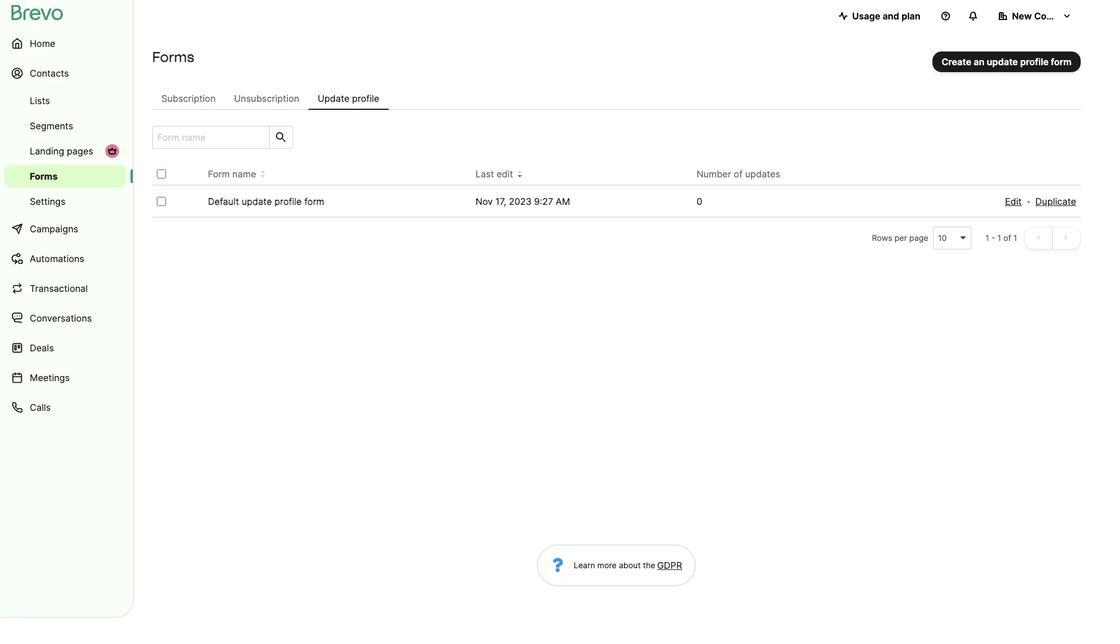 Task type: locate. For each thing, give the bounding box(es) containing it.
transactional link
[[5, 275, 126, 302]]

update profile link
[[308, 87, 388, 110]]

of right -
[[1004, 233, 1011, 243]]

calls link
[[5, 394, 126, 421]]

per
[[895, 233, 907, 243]]

pages
[[67, 145, 93, 157]]

profile
[[1020, 56, 1049, 68], [352, 93, 379, 104], [274, 196, 302, 207]]

page
[[909, 233, 928, 243]]

name
[[232, 168, 256, 180]]

forms
[[152, 49, 194, 65], [30, 171, 58, 182]]

subscription
[[161, 93, 216, 104]]

0 horizontal spatial profile
[[274, 196, 302, 207]]

0 vertical spatial form
[[1051, 56, 1072, 68]]

3 1 from the left
[[1013, 233, 1017, 243]]

2 vertical spatial profile
[[274, 196, 302, 207]]

company
[[1034, 10, 1076, 22]]

segments
[[30, 120, 73, 132]]

0 horizontal spatial forms
[[30, 171, 58, 182]]

forms down landing
[[30, 171, 58, 182]]

last edit button
[[476, 167, 522, 181]]

home
[[30, 38, 55, 49]]

duplicate link
[[1035, 195, 1076, 208]]

0 horizontal spatial form
[[304, 196, 324, 207]]

forms up subscription link
[[152, 49, 194, 65]]

Campaign name search field
[[153, 127, 264, 148]]

0 horizontal spatial 1
[[986, 233, 989, 243]]

1
[[986, 233, 989, 243], [998, 233, 1001, 243], [1013, 233, 1017, 243]]

0 horizontal spatial of
[[734, 168, 743, 180]]

of
[[734, 168, 743, 180], [1004, 233, 1011, 243]]

0 horizontal spatial update
[[242, 196, 272, 207]]

create an update profile form
[[942, 56, 1072, 68]]

1 horizontal spatial of
[[1004, 233, 1011, 243]]

1 vertical spatial form
[[304, 196, 324, 207]]

default
[[208, 196, 239, 207]]

of right number
[[734, 168, 743, 180]]

1 horizontal spatial forms
[[152, 49, 194, 65]]

campaigns
[[30, 223, 78, 235]]

update
[[987, 56, 1018, 68], [242, 196, 272, 207]]

9:27
[[534, 196, 553, 207]]

0 vertical spatial of
[[734, 168, 743, 180]]

settings link
[[5, 190, 126, 213]]

2 horizontal spatial profile
[[1020, 56, 1049, 68]]

contacts link
[[5, 60, 126, 87]]

lists
[[30, 95, 50, 106]]

gdpr link
[[655, 559, 682, 572]]

1 horizontal spatial update
[[987, 56, 1018, 68]]

1 horizontal spatial profile
[[352, 93, 379, 104]]

edit
[[497, 168, 513, 180]]

last
[[476, 168, 494, 180]]

campaigns link
[[5, 215, 126, 243]]

1 - 1 of 1
[[986, 233, 1017, 243]]

1 vertical spatial update
[[242, 196, 272, 207]]

segments link
[[5, 114, 126, 137]]

2023
[[509, 196, 532, 207]]

update down name
[[242, 196, 272, 207]]

form
[[1051, 56, 1072, 68], [304, 196, 324, 207]]

1 vertical spatial of
[[1004, 233, 1011, 243]]

settings
[[30, 196, 66, 207]]

1 horizontal spatial 1
[[998, 233, 1001, 243]]

nov
[[476, 196, 493, 207]]

home link
[[5, 30, 126, 57]]

0 vertical spatial update
[[987, 56, 1018, 68]]

1 vertical spatial forms
[[30, 171, 58, 182]]

0 vertical spatial profile
[[1020, 56, 1049, 68]]

2 horizontal spatial 1
[[1013, 233, 1017, 243]]

17,
[[495, 196, 506, 207]]

form name
[[208, 168, 256, 180]]

0
[[697, 196, 702, 207]]

automations link
[[5, 245, 126, 272]]

unsubscription link
[[225, 87, 308, 110]]

form
[[208, 168, 230, 180]]

-
[[992, 233, 995, 243]]

edit link
[[1005, 195, 1022, 208]]

forms link
[[5, 165, 126, 188]]

update right an
[[987, 56, 1018, 68]]

deals link
[[5, 334, 126, 362]]



Task type: vqa. For each thing, say whether or not it's contained in the screenshot.
the left "import"
no



Task type: describe. For each thing, give the bounding box(es) containing it.
number
[[697, 168, 731, 180]]

and
[[883, 10, 899, 22]]

1 vertical spatial profile
[[352, 93, 379, 104]]

landing pages link
[[5, 140, 126, 163]]

unsubscription
[[234, 93, 299, 104]]

an
[[974, 56, 985, 68]]

new company
[[1012, 10, 1076, 22]]

default update profile form
[[208, 196, 324, 207]]

number of updates button
[[697, 167, 789, 181]]

of inside button
[[734, 168, 743, 180]]

2 1 from the left
[[998, 233, 1001, 243]]

forms inside forms link
[[30, 171, 58, 182]]

updates
[[745, 168, 780, 180]]

meetings
[[30, 372, 70, 384]]

gdpr
[[657, 560, 682, 571]]

landing pages
[[30, 145, 93, 157]]

contacts
[[30, 68, 69, 79]]

subscription link
[[152, 87, 225, 110]]

usage
[[852, 10, 880, 22]]

new
[[1012, 10, 1032, 22]]

number of updates
[[697, 168, 780, 180]]

meetings link
[[5, 364, 126, 392]]

conversations link
[[5, 305, 126, 332]]

update profile
[[318, 93, 379, 104]]

last edit
[[476, 168, 513, 180]]

about
[[619, 560, 641, 570]]

learn more about the gdpr
[[574, 560, 682, 571]]

more
[[597, 560, 617, 570]]

rows per page
[[872, 233, 928, 243]]

landing
[[30, 145, 64, 157]]

nov 17, 2023 9:27 am
[[476, 196, 570, 207]]

lists link
[[5, 89, 126, 112]]

deals
[[30, 342, 54, 354]]

edit
[[1005, 196, 1022, 207]]

usage and plan
[[852, 10, 920, 22]]

create
[[942, 56, 971, 68]]

new company button
[[989, 5, 1081, 27]]

search image
[[274, 131, 288, 144]]

1 horizontal spatial form
[[1051, 56, 1072, 68]]

learn
[[574, 560, 595, 570]]

calls
[[30, 402, 51, 413]]

form name button
[[208, 167, 265, 181]]

duplicate
[[1035, 196, 1076, 207]]

usage and plan button
[[829, 5, 930, 27]]

default update profile form link
[[208, 196, 324, 207]]

search button
[[269, 127, 293, 148]]

am
[[556, 196, 570, 207]]

create an update profile form link
[[932, 52, 1081, 72]]

plan
[[902, 10, 920, 22]]

0 vertical spatial forms
[[152, 49, 194, 65]]

the
[[643, 560, 655, 570]]

conversations
[[30, 313, 92, 324]]

automations
[[30, 253, 84, 264]]

rows
[[872, 233, 892, 243]]

transactional
[[30, 283, 88, 294]]

1 1 from the left
[[986, 233, 989, 243]]

update
[[318, 93, 349, 104]]

left___rvooi image
[[108, 147, 117, 156]]



